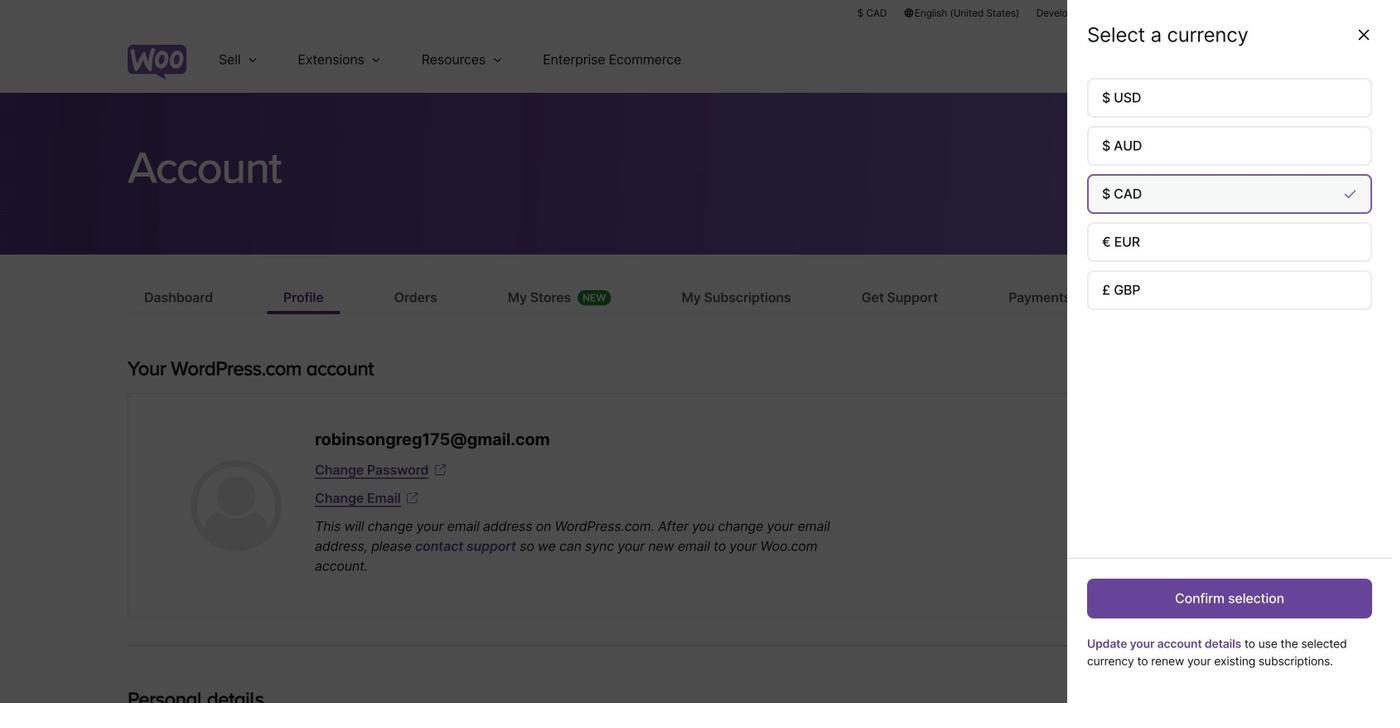 Task type: describe. For each thing, give the bounding box(es) containing it.
1 horizontal spatial external link image
[[432, 462, 449, 478]]

1 vertical spatial external link image
[[404, 490, 421, 507]]



Task type: locate. For each thing, give the bounding box(es) containing it.
close selector image
[[1356, 27, 1373, 43]]

0 vertical spatial external link image
[[432, 462, 449, 478]]

external link image
[[432, 462, 449, 478], [404, 490, 421, 507]]

search image
[[1196, 46, 1223, 73]]

open account menu image
[[1239, 46, 1265, 73]]

service navigation menu element
[[1167, 33, 1265, 87]]

0 horizontal spatial external link image
[[404, 490, 421, 507]]

gravatar image image
[[191, 460, 282, 551]]



Task type: vqa. For each thing, say whether or not it's contained in the screenshot.
the close selector icon
yes



